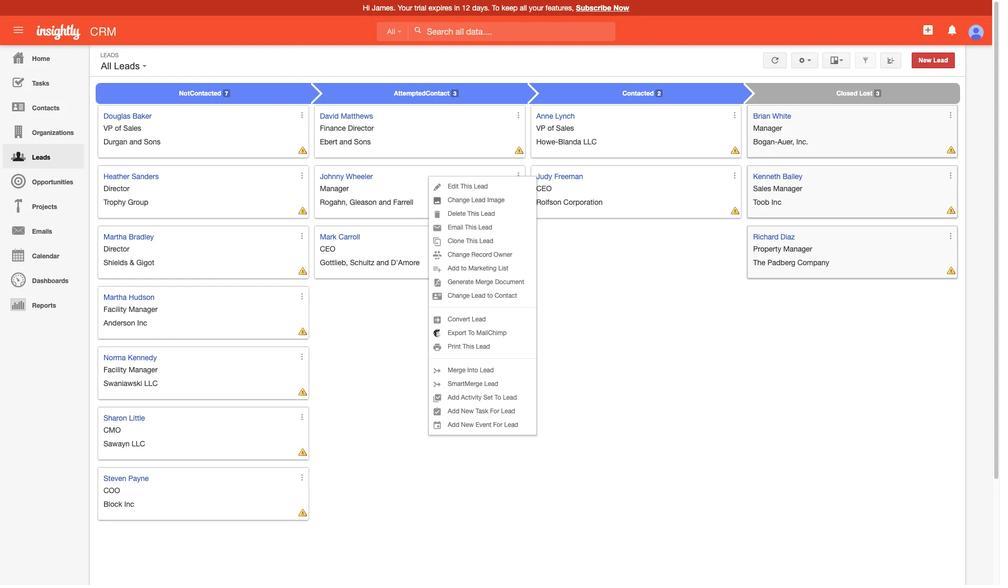 Task type: vqa. For each thing, say whether or not it's contained in the screenshot.


Task type: locate. For each thing, give the bounding box(es) containing it.
lead up delete this lead link
[[471, 197, 485, 204]]

llc right sawayn
[[132, 440, 145, 448]]

3 inside closed lost 3
[[876, 90, 879, 97]]

2 horizontal spatial inc
[[771, 198, 781, 207]]

0 vertical spatial to
[[461, 265, 467, 272]]

howe-blanda llc
[[536, 138, 597, 146]]

cmo
[[104, 426, 121, 435]]

of inside douglas baker vp of sales
[[115, 124, 121, 132]]

llc for norma kennedy facility manager
[[144, 379, 158, 388]]

david matthews finance director
[[320, 112, 374, 132]]

0 horizontal spatial to
[[461, 265, 467, 272]]

of
[[115, 124, 121, 132], [548, 124, 554, 132]]

2 facility from the top
[[104, 366, 127, 374]]

1 horizontal spatial inc
[[137, 319, 147, 327]]

add activity set to lead link
[[429, 391, 537, 405]]

merge into lead
[[448, 367, 494, 374]]

2 vertical spatial new
[[461, 421, 474, 429]]

lead inside 'link'
[[471, 197, 485, 204]]

1 vertical spatial leads
[[114, 61, 140, 71]]

0 horizontal spatial of
[[115, 124, 121, 132]]

2 sons from the left
[[354, 138, 371, 146]]

Search all data.... text field
[[409, 22, 616, 41]]

navigation
[[0, 45, 84, 317]]

1 horizontal spatial vp
[[536, 124, 546, 132]]

this right edit
[[460, 183, 472, 190]]

0 vertical spatial to
[[492, 4, 500, 12]]

change down "clone"
[[448, 251, 470, 259]]

richard
[[753, 233, 779, 241]]

0 horizontal spatial inc
[[124, 500, 134, 509]]

director inside martha bradley director
[[104, 245, 130, 253]]

shields
[[104, 259, 128, 267]]

leads up all leads
[[100, 52, 119, 58]]

1 3 from the left
[[453, 90, 456, 97]]

2 vertical spatial llc
[[132, 440, 145, 448]]

new right show sidebar icon
[[919, 57, 932, 64]]

sales down the lynch
[[556, 124, 574, 132]]

new left event
[[461, 421, 474, 429]]

facility
[[104, 305, 127, 314], [104, 366, 127, 374]]

owner
[[494, 251, 512, 259]]

1 horizontal spatial sales
[[556, 124, 574, 132]]

anne lynch link
[[536, 112, 575, 120]]

brian
[[753, 112, 770, 120]]

1 vertical spatial llc
[[144, 379, 158, 388]]

new
[[919, 57, 932, 64], [461, 408, 474, 415], [461, 421, 474, 429]]

martha up anderson
[[104, 293, 127, 302]]

facility for martha hudson facility manager
[[104, 305, 127, 314]]

inc for anderson inc
[[137, 319, 147, 327]]

2 add from the top
[[448, 394, 459, 402]]

1 vertical spatial change
[[448, 251, 470, 259]]

norma
[[104, 354, 126, 362]]

inc for toob inc
[[771, 198, 781, 207]]

2 vertical spatial to
[[495, 394, 501, 402]]

1 vertical spatial director
[[104, 184, 130, 193]]

for inside add new event for lead link
[[493, 421, 503, 429]]

ceo down 'mark'
[[320, 245, 335, 253]]

merge inside button
[[475, 279, 493, 286]]

lead right event
[[504, 421, 518, 429]]

0 horizontal spatial ceo
[[320, 245, 335, 253]]

all link
[[377, 22, 408, 41]]

delete this lead link
[[429, 207, 537, 221]]

contacted 2
[[622, 89, 661, 97]]

0 vertical spatial ceo
[[536, 184, 552, 193]]

0 vertical spatial facility
[[104, 305, 127, 314]]

facility up anderson
[[104, 305, 127, 314]]

add left event
[[448, 421, 459, 429]]

1 horizontal spatial merge
[[475, 279, 493, 286]]

to up generate
[[461, 265, 467, 272]]

2 of from the left
[[548, 124, 554, 132]]

edit this lead
[[448, 183, 488, 190]]

add new event for lead link
[[429, 418, 537, 432]]

3 right lost
[[876, 90, 879, 97]]

1 horizontal spatial sons
[[354, 138, 371, 146]]

of inside the anne lynch vp of sales
[[548, 124, 554, 132]]

0 vertical spatial new
[[919, 57, 932, 64]]

to left keep
[[492, 4, 500, 12]]

block inc
[[104, 500, 134, 509]]

this down change lead image
[[467, 210, 479, 218]]

calendar
[[32, 252, 59, 260]]

heather
[[104, 172, 130, 181]]

this up the clone this lead
[[465, 224, 477, 231]]

director inside david matthews finance director
[[348, 124, 374, 132]]

change for change record owner
[[448, 251, 470, 259]]

diaz
[[781, 233, 795, 241]]

add inside add to marketing list link
[[448, 265, 459, 272]]

0 vertical spatial director
[[348, 124, 374, 132]]

inc right toob
[[771, 198, 781, 207]]

marketing
[[468, 265, 497, 272]]

martha inside martha hudson facility manager
[[104, 293, 127, 302]]

change inside change record owner link
[[448, 251, 470, 259]]

2 horizontal spatial sales
[[753, 184, 771, 193]]

add left task
[[448, 408, 459, 415]]

manager for richard diaz property manager
[[783, 245, 812, 253]]

keep
[[502, 4, 518, 12]]

and right schultz
[[376, 259, 389, 267]]

0 horizontal spatial sons
[[144, 138, 161, 146]]

trophy group
[[104, 198, 148, 207]]

manager inside brian white manager
[[753, 124, 782, 132]]

3 add from the top
[[448, 408, 459, 415]]

2 change from the top
[[448, 251, 470, 259]]

0 vertical spatial change
[[448, 197, 470, 204]]

1 vp from the left
[[104, 124, 113, 132]]

0 horizontal spatial vp
[[104, 124, 113, 132]]

change for change lead to contact
[[448, 292, 470, 300]]

0 vertical spatial for
[[490, 408, 499, 415]]

manager inside richard diaz property manager
[[783, 245, 812, 253]]

change up delete
[[448, 197, 470, 204]]

lead up export to mailchimp
[[472, 316, 486, 323]]

lead right into at the bottom left of page
[[480, 367, 494, 374]]

inc
[[771, 198, 781, 207], [137, 319, 147, 327], [124, 500, 134, 509]]

0 horizontal spatial all
[[101, 61, 111, 71]]

add inside add new task for lead link
[[448, 408, 459, 415]]

2 vertical spatial change
[[448, 292, 470, 300]]

for right event
[[493, 421, 503, 429]]

1 vertical spatial for
[[493, 421, 503, 429]]

of for anne
[[548, 124, 554, 132]]

new down activity
[[461, 408, 474, 415]]

sales inside the anne lynch vp of sales
[[556, 124, 574, 132]]

payne
[[128, 475, 149, 483]]

of down anne lynch link
[[548, 124, 554, 132]]

director inside heather sanders director
[[104, 184, 130, 193]]

3 right attemptedcontact at the top left
[[453, 90, 456, 97]]

2 3 from the left
[[876, 90, 879, 97]]

manager down hudson
[[129, 305, 158, 314]]

1 vertical spatial all
[[101, 61, 111, 71]]

attemptedcontact
[[394, 89, 450, 97]]

1 vertical spatial ceo
[[320, 245, 335, 253]]

martha for martha hudson
[[104, 293, 127, 302]]

to right set
[[495, 394, 501, 402]]

martha hudson facility manager
[[104, 293, 158, 314]]

padberg
[[768, 259, 795, 267]]

print this lead link
[[429, 340, 537, 354]]

ceo inside mark carroll ceo gottlieb, schultz and d'amore
[[320, 245, 335, 253]]

lynch
[[555, 112, 575, 120]]

merge left into at the bottom left of page
[[448, 367, 466, 374]]

all inside button
[[101, 61, 111, 71]]

to down generate merge document on the top of page
[[487, 292, 493, 300]]

for inside add new task for lead link
[[490, 408, 499, 415]]

to inside export to mailchimp link
[[468, 330, 475, 337]]

vp inside douglas baker vp of sales
[[104, 124, 113, 132]]

convert lead
[[448, 316, 486, 323]]

sanders
[[132, 172, 159, 181]]

email this lead
[[448, 224, 492, 231]]

closed
[[837, 89, 858, 97]]

heather sanders director
[[104, 172, 159, 193]]

sales
[[123, 124, 141, 132], [556, 124, 574, 132], [753, 184, 771, 193]]

1 martha from the top
[[104, 233, 127, 241]]

3 change from the top
[[448, 292, 470, 300]]

merge up 'change lead to contact' link
[[475, 279, 493, 286]]

1 horizontal spatial of
[[548, 124, 554, 132]]

sawayn
[[104, 440, 130, 448]]

bailey
[[783, 172, 803, 181]]

director down heather
[[104, 184, 130, 193]]

martha inside martha bradley director
[[104, 233, 127, 241]]

vp inside the anne lynch vp of sales
[[536, 124, 546, 132]]

inc for block inc
[[124, 500, 134, 509]]

projects link
[[3, 193, 84, 218]]

list
[[498, 265, 508, 272]]

ceo down judy
[[536, 184, 552, 193]]

lead down notifications icon
[[933, 57, 948, 64]]

manager up the padberg company
[[783, 245, 812, 253]]

johnny wheeler link
[[320, 172, 373, 181]]

martha for martha bradley
[[104, 233, 127, 241]]

generate merge document
[[448, 279, 524, 286]]

martha bradley link
[[104, 233, 154, 241]]

for right task
[[490, 408, 499, 415]]

4 add from the top
[[448, 421, 459, 429]]

mark
[[320, 233, 337, 241]]

1 sons from the left
[[144, 138, 161, 146]]

ceo
[[536, 184, 552, 193], [320, 245, 335, 253]]

llc down kennedy
[[144, 379, 158, 388]]

change inside 'change lead to contact' link
[[448, 292, 470, 300]]

sales for baker
[[123, 124, 141, 132]]

sons down baker
[[144, 138, 161, 146]]

home
[[32, 55, 50, 63]]

manager down bailey
[[773, 184, 802, 193]]

0 vertical spatial leads
[[100, 52, 119, 58]]

1 vertical spatial to
[[487, 292, 493, 300]]

inc right anderson
[[137, 319, 147, 327]]

0 vertical spatial inc
[[771, 198, 781, 207]]

vp down the anne
[[536, 124, 546, 132]]

2 vertical spatial director
[[104, 245, 130, 253]]

kenneth bailey sales manager
[[753, 172, 803, 193]]

sales down douglas baker link
[[123, 124, 141, 132]]

crm
[[90, 25, 116, 38]]

add left activity
[[448, 394, 459, 402]]

and inside mark carroll ceo gottlieb, schultz and d'amore
[[376, 259, 389, 267]]

sales down kenneth on the right top
[[753, 184, 771, 193]]

white image
[[414, 26, 422, 34]]

manager inside martha hudson facility manager
[[129, 305, 158, 314]]

the
[[753, 259, 766, 267]]

new for add new event for lead
[[461, 421, 474, 429]]

edit this lead link
[[429, 180, 537, 193]]

add new task for lead
[[448, 408, 515, 415]]

add inside add new event for lead link
[[448, 421, 459, 429]]

in
[[454, 4, 460, 12]]

refresh list image
[[770, 57, 780, 64]]

1 vertical spatial to
[[468, 330, 475, 337]]

1 horizontal spatial all
[[387, 27, 395, 36]]

martha up shields
[[104, 233, 127, 241]]

all for all
[[387, 27, 395, 36]]

steven
[[104, 475, 126, 483]]

sons down david matthews finance director
[[354, 138, 371, 146]]

leads inside button
[[114, 61, 140, 71]]

1 change from the top
[[448, 197, 470, 204]]

new lead
[[919, 57, 948, 64]]

this down the email this lead
[[466, 238, 478, 245]]

leads down "crm" at the left
[[114, 61, 140, 71]]

this right print
[[463, 343, 474, 351]]

manager down kennedy
[[129, 366, 158, 374]]

martha bradley director
[[104, 233, 154, 253]]

david
[[320, 112, 339, 120]]

manager inside norma kennedy facility manager
[[129, 366, 158, 374]]

manager inside kenneth bailey sales manager
[[773, 184, 802, 193]]

for for event
[[493, 421, 503, 429]]

1 vertical spatial new
[[461, 408, 474, 415]]

0 vertical spatial merge
[[475, 279, 493, 286]]

and left farrell
[[379, 198, 391, 207]]

attemptedcontact 3
[[394, 89, 456, 97]]

sales inside douglas baker vp of sales
[[123, 124, 141, 132]]

for for task
[[490, 408, 499, 415]]

manager down brian white link
[[753, 124, 782, 132]]

2 vertical spatial inc
[[124, 500, 134, 509]]

add inside add activity set to lead link
[[448, 394, 459, 402]]

facility inside martha hudson facility manager
[[104, 305, 127, 314]]

1 horizontal spatial ceo
[[536, 184, 552, 193]]

leads up the 'opportunities' "link"
[[32, 153, 50, 161]]

facility inside norma kennedy facility manager
[[104, 366, 127, 374]]

1 vertical spatial facility
[[104, 366, 127, 374]]

notifications image
[[946, 24, 958, 36]]

manager down johnny
[[320, 184, 349, 193]]

to up print this lead
[[468, 330, 475, 337]]

inc right block
[[124, 500, 134, 509]]

and right ebert
[[340, 138, 352, 146]]

director down the matthews on the left top
[[348, 124, 374, 132]]

1 of from the left
[[115, 124, 121, 132]]

0 horizontal spatial sales
[[123, 124, 141, 132]]

merge
[[475, 279, 493, 286], [448, 367, 466, 374]]

of down douglas
[[115, 124, 121, 132]]

1 add from the top
[[448, 265, 459, 272]]

manager for norma kennedy facility manager
[[129, 366, 158, 374]]

0 vertical spatial all
[[387, 27, 395, 36]]

1 facility from the top
[[104, 305, 127, 314]]

all
[[387, 27, 395, 36], [101, 61, 111, 71]]

0 vertical spatial martha
[[104, 233, 127, 241]]

swaniawski llc
[[104, 379, 158, 388]]

emails link
[[3, 218, 84, 243]]

llc right blanda
[[583, 138, 597, 146]]

facility down norma
[[104, 366, 127, 374]]

email this lead link
[[429, 221, 537, 234]]

ceo inside the judy freeman ceo
[[536, 184, 552, 193]]

lead right set
[[503, 394, 517, 402]]

company
[[797, 259, 829, 267]]

2 vp from the left
[[536, 124, 546, 132]]

brian white link
[[753, 112, 791, 120]]

change inside change lead image 'link'
[[448, 197, 470, 204]]

this for delete
[[467, 210, 479, 218]]

change lead image link
[[429, 193, 537, 207]]

show sidebar image
[[887, 57, 894, 64]]

add up generate
[[448, 265, 459, 272]]

toob inc
[[753, 198, 781, 207]]

1 vertical spatial inc
[[137, 319, 147, 327]]

lead right task
[[501, 408, 515, 415]]

and inside johnny wheeler manager rogahn, gleason and farrell
[[379, 198, 391, 207]]

1 vertical spatial martha
[[104, 293, 127, 302]]

projects
[[32, 203, 57, 211]]

0 horizontal spatial 3
[[453, 90, 456, 97]]

tasks
[[32, 79, 49, 87]]

0 horizontal spatial merge
[[448, 367, 466, 374]]

sawayn llc
[[104, 440, 145, 448]]

director up shields
[[104, 245, 130, 253]]

of for douglas
[[115, 124, 121, 132]]

rolfson corporation
[[536, 198, 603, 207]]

anderson
[[104, 319, 135, 327]]

kennedy
[[128, 354, 157, 362]]

2 martha from the top
[[104, 293, 127, 302]]

change down generate
[[448, 292, 470, 300]]

1 horizontal spatial 3
[[876, 90, 879, 97]]

carroll
[[339, 233, 360, 241]]

vp down douglas
[[104, 124, 113, 132]]

all down the james. on the left top of the page
[[387, 27, 395, 36]]

ceo for mark
[[320, 245, 335, 253]]

all down "crm" at the left
[[101, 61, 111, 71]]



Task type: describe. For each thing, give the bounding box(es) containing it.
activity
[[461, 394, 482, 402]]

show list view filters image
[[862, 57, 869, 64]]

sales for lynch
[[556, 124, 574, 132]]

finance
[[320, 124, 346, 132]]

white
[[772, 112, 791, 120]]

martha hudson link
[[104, 293, 155, 302]]

manager inside johnny wheeler manager rogahn, gleason and farrell
[[320, 184, 349, 193]]

cog image
[[798, 57, 805, 64]]

navigation containing home
[[0, 45, 84, 317]]

baker
[[133, 112, 152, 120]]

task
[[476, 408, 488, 415]]

notcontacted 7
[[179, 89, 228, 97]]

0 vertical spatial llc
[[583, 138, 597, 146]]

schultz
[[350, 259, 374, 267]]

trophy
[[104, 198, 126, 207]]

sons for ebert and sons
[[354, 138, 371, 146]]

sons for durgan and sons
[[144, 138, 161, 146]]

smartmerge
[[448, 380, 483, 388]]

lead up change record owner link
[[479, 238, 493, 245]]

howe-
[[536, 138, 558, 146]]

export to mailchimp link
[[429, 326, 537, 340]]

change for change lead image
[[448, 197, 470, 204]]

event
[[476, 421, 491, 429]]

douglas baker link
[[104, 112, 152, 120]]

lost
[[859, 89, 873, 97]]

add activity set to lead
[[448, 394, 517, 402]]

now
[[613, 3, 629, 12]]

clone
[[448, 238, 464, 245]]

douglas
[[104, 112, 131, 120]]

add for add new event for lead
[[448, 421, 459, 429]]

add for add activity set to lead
[[448, 394, 459, 402]]

add to marketing list link
[[429, 262, 537, 275]]

contacts
[[32, 104, 59, 112]]

rolfson
[[536, 198, 561, 207]]

swaniawski
[[104, 379, 142, 388]]

mailchimp
[[476, 330, 507, 337]]

2 vertical spatial leads
[[32, 153, 50, 161]]

manager for kenneth bailey sales manager
[[773, 184, 802, 193]]

organizations
[[32, 129, 74, 137]]

durgan
[[104, 138, 127, 146]]

sales inside kenneth bailey sales manager
[[753, 184, 771, 193]]

and right durgan
[[129, 138, 142, 146]]

gigot
[[136, 259, 154, 267]]

to inside add activity set to lead link
[[495, 394, 501, 402]]

all for all leads
[[101, 61, 111, 71]]

ceo for judy
[[536, 184, 552, 193]]

lead down change lead image 'link'
[[481, 210, 495, 218]]

dashboards
[[32, 277, 68, 285]]

douglas baker vp of sales
[[104, 112, 152, 132]]

12
[[462, 4, 470, 12]]

blanda
[[558, 138, 581, 146]]

gottlieb,
[[320, 259, 348, 267]]

3 inside attemptedcontact 3
[[453, 90, 456, 97]]

print
[[448, 343, 461, 351]]

new lead link
[[912, 53, 955, 68]]

lead up change lead image 'link'
[[474, 183, 488, 190]]

document
[[495, 279, 524, 286]]

1 vertical spatial merge
[[448, 367, 466, 374]]

matthews
[[341, 112, 373, 120]]

to inside hi james. your trial expires in 12 days. to keep all your features, subscribe now
[[492, 4, 500, 12]]

lead up set
[[484, 380, 498, 388]]

generate
[[448, 279, 474, 286]]

sharon
[[104, 414, 127, 423]]

change lead to contact
[[448, 292, 517, 300]]

features,
[[546, 4, 574, 12]]

vp for douglas baker vp of sales
[[104, 124, 113, 132]]

add new task for lead link
[[429, 405, 537, 418]]

farrell
[[393, 198, 413, 207]]

contacts link
[[3, 95, 84, 119]]

lead down generate merge document button
[[471, 292, 485, 300]]

all leads
[[101, 61, 142, 71]]

kenneth bailey link
[[753, 172, 803, 181]]

reports link
[[3, 292, 84, 317]]

opportunities
[[32, 178, 73, 186]]

manager for martha hudson facility manager
[[129, 305, 158, 314]]

block
[[104, 500, 122, 509]]

norma kennedy facility manager
[[104, 354, 158, 374]]

change lead image
[[448, 197, 505, 204]]

delete
[[448, 210, 466, 218]]

contact
[[495, 292, 517, 300]]

all leads button
[[98, 58, 149, 74]]

brian white manager
[[753, 112, 791, 132]]

anne
[[536, 112, 553, 120]]

trial
[[414, 4, 426, 12]]

director for sanders
[[104, 184, 130, 193]]

add for add to marketing list
[[448, 265, 459, 272]]

the padberg company
[[753, 259, 829, 267]]

into
[[467, 367, 478, 374]]

export to mailchimp
[[448, 330, 507, 337]]

james.
[[372, 4, 396, 12]]

anderson inc
[[104, 319, 147, 327]]

bogan-auer, inc.
[[753, 138, 808, 146]]

this for clone
[[466, 238, 478, 245]]

leads link
[[3, 144, 84, 169]]

change record owner link
[[429, 248, 537, 262]]

generate merge document button
[[429, 275, 537, 289]]

kenneth
[[753, 172, 781, 181]]

norma kennedy link
[[104, 354, 157, 362]]

print this lead
[[448, 343, 490, 351]]

director for bradley
[[104, 245, 130, 253]]

1 horizontal spatial to
[[487, 292, 493, 300]]

add for add new task for lead
[[448, 408, 459, 415]]

vp for anne lynch vp of sales
[[536, 124, 546, 132]]

reports
[[32, 302, 56, 310]]

hi james. your trial expires in 12 days. to keep all your features, subscribe now
[[363, 3, 629, 12]]

d'amore
[[391, 259, 420, 267]]

judy
[[536, 172, 552, 181]]

anne lynch vp of sales
[[536, 112, 575, 132]]

llc for sharon little cmo
[[132, 440, 145, 448]]

this for edit
[[460, 183, 472, 190]]

subscribe now link
[[576, 3, 629, 12]]

this for print
[[463, 343, 474, 351]]

lead down delete this lead link
[[478, 224, 492, 231]]

durgan and sons
[[104, 138, 161, 146]]

inc.
[[796, 138, 808, 146]]

subscribe
[[576, 3, 611, 12]]

dashboards link
[[3, 268, 84, 292]]

facility for norma kennedy facility manager
[[104, 366, 127, 374]]

auer,
[[778, 138, 794, 146]]

7
[[225, 90, 228, 97]]

image
[[487, 197, 505, 204]]

this for email
[[465, 224, 477, 231]]

new for add new task for lead
[[461, 408, 474, 415]]

richard diaz link
[[753, 233, 795, 241]]

mark carroll link
[[320, 233, 360, 241]]

lead down export to mailchimp link
[[476, 343, 490, 351]]



